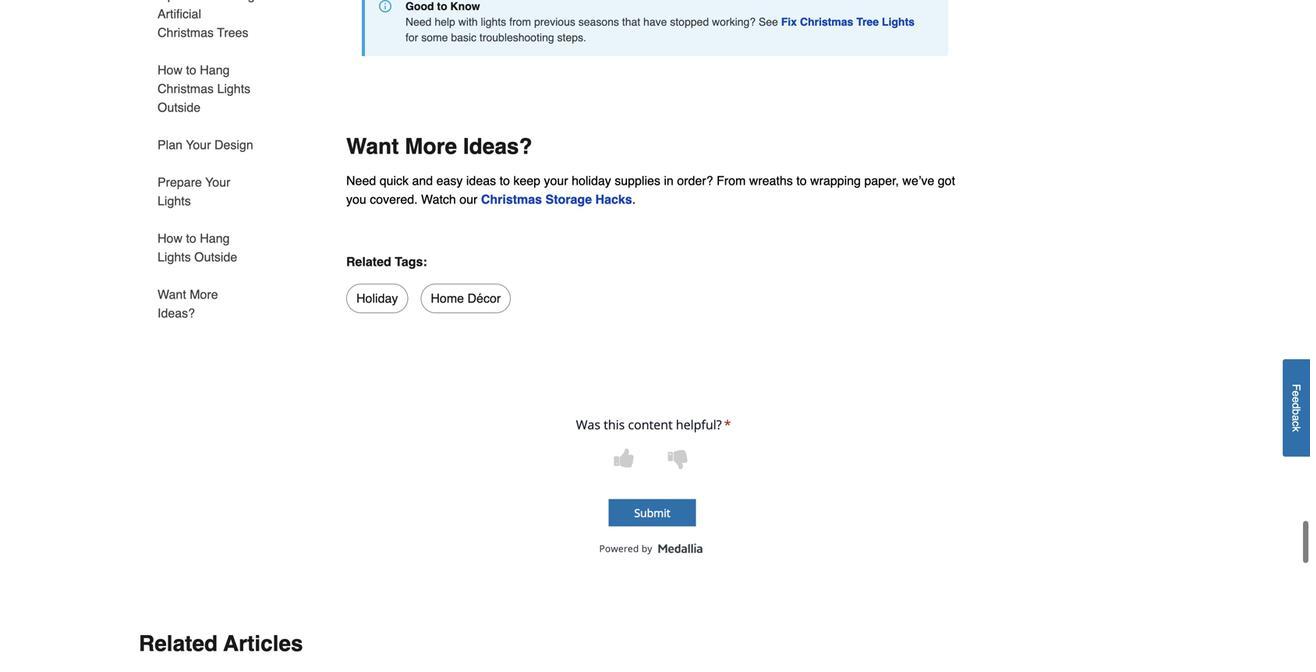 Task type: locate. For each thing, give the bounding box(es) containing it.
basic
[[451, 27, 477, 39]]

your for prepare
[[205, 170, 230, 185]]

0 horizontal spatial want
[[158, 283, 186, 297]]

1 vertical spatial want
[[158, 283, 186, 297]]

prepare your lights
[[158, 170, 230, 204]]

1 vertical spatial more
[[190, 283, 218, 297]]

0 vertical spatial outside
[[158, 96, 201, 110]]

0 vertical spatial related
[[346, 250, 391, 264]]

hang down prepare your lights 'link'
[[200, 227, 230, 241]]

need inside need help with lights from previous seasons that have stopped working? see fix christmas tree lights for some basic troubleshooting steps.
[[406, 11, 432, 23]]

lights inside "how to hang christmas lights outside"
[[217, 77, 250, 91]]

working?
[[712, 11, 756, 23]]

christmas
[[800, 11, 854, 23], [158, 77, 214, 91], [481, 188, 542, 202]]

1 vertical spatial outside
[[194, 245, 237, 260]]

1 horizontal spatial want
[[346, 130, 399, 154]]

1 vertical spatial ideas?
[[158, 301, 195, 316]]

hang for outside
[[200, 227, 230, 241]]

0 horizontal spatial want more ideas?
[[158, 283, 218, 316]]

0 vertical spatial your
[[186, 133, 211, 147]]

2 vertical spatial christmas
[[481, 188, 542, 202]]

how up "plan"
[[158, 58, 183, 73]]

and
[[412, 169, 433, 183]]

ideas?
[[463, 130, 532, 154], [158, 301, 195, 316]]

seasons
[[579, 11, 619, 23]]

home décor
[[431, 287, 501, 301]]

more up and on the top left
[[405, 130, 457, 154]]

1 vertical spatial related
[[139, 627, 218, 652]]

1 vertical spatial hang
[[200, 227, 230, 241]]

1 vertical spatial your
[[205, 170, 230, 185]]

to inside how to hang lights outside
[[186, 227, 196, 241]]

holiday
[[572, 169, 611, 183]]

ideas? up ideas
[[463, 130, 532, 154]]

need up for
[[406, 11, 432, 23]]

your
[[186, 133, 211, 147], [205, 170, 230, 185]]

need for need quick and easy ideas to keep your holiday supplies in order? from wreaths to wrapping paper, we've got you covered. watch our
[[346, 169, 376, 183]]

holiday
[[356, 287, 398, 301]]

want
[[346, 130, 399, 154], [158, 283, 186, 297]]

hang inside how to hang lights outside
[[200, 227, 230, 241]]

more down how to hang lights outside link
[[190, 283, 218, 297]]

with
[[458, 11, 478, 23]]

from
[[509, 11, 531, 23]]

see
[[759, 11, 778, 23]]

want more ideas? link
[[158, 271, 256, 318]]

lights inside prepare your lights
[[158, 189, 191, 204]]

to left keep
[[500, 169, 510, 183]]

0 vertical spatial ideas?
[[463, 130, 532, 154]]

steps.
[[557, 27, 586, 39]]

related for related tags:
[[346, 250, 391, 264]]

1 horizontal spatial christmas
[[481, 188, 542, 202]]

need up you
[[346, 169, 376, 183]]

2 hang from the top
[[200, 227, 230, 241]]

e up b
[[1290, 397, 1303, 403]]

1 horizontal spatial more
[[405, 130, 457, 154]]

.
[[632, 188, 636, 202]]

hang up plan your design
[[200, 58, 230, 73]]

want more ideas? down how to hang lights outside
[[158, 283, 218, 316]]

more
[[405, 130, 457, 154], [190, 283, 218, 297]]

want more ideas?
[[346, 130, 532, 154], [158, 283, 218, 316]]

want down how to hang lights outside
[[158, 283, 186, 297]]

outside
[[158, 96, 201, 110], [194, 245, 237, 260]]

2 how from the top
[[158, 227, 183, 241]]

related
[[346, 250, 391, 264], [139, 627, 218, 652]]

storage
[[546, 188, 592, 202]]

1 horizontal spatial related
[[346, 250, 391, 264]]

want up quick
[[346, 130, 399, 154]]

info image
[[379, 0, 392, 8]]

fix
[[781, 11, 797, 23]]

wreaths
[[749, 169, 793, 183]]

1 vertical spatial christmas
[[158, 77, 214, 91]]

home
[[431, 287, 464, 301]]

outside up want more ideas? link
[[194, 245, 237, 260]]

to up plan your design
[[186, 58, 196, 73]]

christmas up "plan"
[[158, 77, 214, 91]]

tags:
[[395, 250, 427, 264]]

to down prepare your lights
[[186, 227, 196, 241]]

ideas? down how to hang lights outside
[[158, 301, 195, 316]]

0 vertical spatial how
[[158, 58, 183, 73]]

outside inside "how to hang christmas lights outside"
[[158, 96, 201, 110]]

how
[[158, 58, 183, 73], [158, 227, 183, 241]]

décor
[[468, 287, 501, 301]]

previous
[[534, 11, 576, 23]]

hang inside "how to hang christmas lights outside"
[[200, 58, 230, 73]]

christmas right fix
[[800, 11, 854, 23]]

hacks
[[596, 188, 632, 202]]

0 vertical spatial christmas
[[800, 11, 854, 23]]

to right wreaths
[[797, 169, 807, 183]]

need
[[406, 11, 432, 23], [346, 169, 376, 183]]

wrapping
[[810, 169, 861, 183]]

christmas down keep
[[481, 188, 542, 202]]

0 horizontal spatial ideas?
[[158, 301, 195, 316]]

2 horizontal spatial christmas
[[800, 11, 854, 23]]

plan your design link
[[158, 122, 253, 159]]

to
[[186, 58, 196, 73], [500, 169, 510, 183], [797, 169, 807, 183], [186, 227, 196, 241]]

lights right tree
[[882, 11, 915, 23]]

how inside "how to hang christmas lights outside"
[[158, 58, 183, 73]]

for
[[406, 27, 418, 39]]

quick
[[380, 169, 409, 183]]

your inside prepare your lights
[[205, 170, 230, 185]]

1 hang from the top
[[200, 58, 230, 73]]

1 horizontal spatial want more ideas?
[[346, 130, 532, 154]]

stopped
[[670, 11, 709, 23]]

your right "plan"
[[186, 133, 211, 147]]

need inside "need quick and easy ideas to keep your holiday supplies in order? from wreaths to wrapping paper, we've got you covered. watch our"
[[346, 169, 376, 183]]

0 horizontal spatial christmas
[[158, 77, 214, 91]]

lights
[[882, 11, 915, 23], [217, 77, 250, 91], [158, 189, 191, 204], [158, 245, 191, 260]]

1 how from the top
[[158, 58, 183, 73]]

0 vertical spatial need
[[406, 11, 432, 23]]

how inside how to hang lights outside
[[158, 227, 183, 241]]

got
[[938, 169, 955, 183]]

1 vertical spatial need
[[346, 169, 376, 183]]

0 horizontal spatial need
[[346, 169, 376, 183]]

outside up "plan"
[[158, 96, 201, 110]]

some
[[421, 27, 448, 39]]

e
[[1290, 391, 1303, 397], [1290, 397, 1303, 403]]

2 e from the top
[[1290, 397, 1303, 403]]

1 horizontal spatial ideas?
[[463, 130, 532, 154]]

hang
[[200, 58, 230, 73], [200, 227, 230, 241]]

1 vertical spatial how
[[158, 227, 183, 241]]

christmas inside need help with lights from previous seasons that have stopped working? see fix christmas tree lights for some basic troubleshooting steps.
[[800, 11, 854, 23]]

easy
[[437, 169, 463, 183]]

have
[[644, 11, 667, 23]]

1 vertical spatial want more ideas?
[[158, 283, 218, 316]]

b
[[1290, 409, 1303, 415]]

a
[[1290, 415, 1303, 422]]

want more ideas? up easy
[[346, 130, 532, 154]]

lights down prepare
[[158, 189, 191, 204]]

0 vertical spatial more
[[405, 130, 457, 154]]

0 vertical spatial hang
[[200, 58, 230, 73]]

0 vertical spatial want more ideas?
[[346, 130, 532, 154]]

lights up want more ideas? link
[[158, 245, 191, 260]]

e up d
[[1290, 391, 1303, 397]]

lights up design
[[217, 77, 250, 91]]

0 horizontal spatial related
[[139, 627, 218, 652]]

your right prepare
[[205, 170, 230, 185]]

how down prepare your lights
[[158, 227, 183, 241]]

1 horizontal spatial need
[[406, 11, 432, 23]]

plan
[[158, 133, 183, 147]]

holiday link
[[346, 279, 408, 309]]

need for need help with lights from previous seasons that have stopped working? see fix christmas tree lights for some basic troubleshooting steps.
[[406, 11, 432, 23]]

troubleshooting
[[480, 27, 554, 39]]



Task type: vqa. For each thing, say whether or not it's contained in the screenshot.
topmost "An icon of a number three."
no



Task type: describe. For each thing, give the bounding box(es) containing it.
want inside want more ideas? link
[[158, 283, 186, 297]]

prepare your lights link
[[158, 159, 256, 215]]

you
[[346, 188, 366, 202]]

our
[[460, 188, 478, 202]]

related articles
[[139, 627, 303, 652]]

0 vertical spatial want
[[346, 130, 399, 154]]

design
[[214, 133, 253, 147]]

help
[[435, 11, 455, 23]]

0 horizontal spatial more
[[190, 283, 218, 297]]

how for how to hang lights outside
[[158, 227, 183, 241]]

christmas storage hacks .
[[481, 188, 636, 202]]

articles
[[223, 627, 303, 652]]

f e e d b a c k
[[1290, 384, 1303, 432]]

supplies
[[615, 169, 661, 183]]

1 e from the top
[[1290, 391, 1303, 397]]

d
[[1290, 403, 1303, 409]]

watch
[[421, 188, 456, 202]]

related for related articles
[[139, 627, 218, 652]]

c
[[1290, 421, 1303, 427]]

that
[[622, 11, 640, 23]]

keep
[[514, 169, 541, 183]]

from
[[717, 169, 746, 183]]

plan your design
[[158, 133, 253, 147]]

your
[[544, 169, 568, 183]]

outside inside how to hang lights outside
[[194, 245, 237, 260]]

need quick and easy ideas to keep your holiday supplies in order? from wreaths to wrapping paper, we've got you covered. watch our
[[346, 169, 955, 202]]

christmas storage hacks link
[[481, 188, 632, 202]]

lights inside need help with lights from previous seasons that have stopped working? see fix christmas tree lights for some basic troubleshooting steps.
[[882, 11, 915, 23]]

fix christmas tree lights link
[[781, 11, 915, 23]]

order?
[[677, 169, 713, 183]]

k
[[1290, 427, 1303, 432]]

how to hang christmas lights outside link
[[158, 47, 256, 122]]

to inside "how to hang christmas lights outside"
[[186, 58, 196, 73]]

how to hang christmas lights outside
[[158, 58, 250, 110]]

your for plan
[[186, 133, 211, 147]]

home décor link
[[421, 279, 511, 309]]

ideas
[[466, 169, 496, 183]]

lights
[[481, 11, 506, 23]]

hang for lights
[[200, 58, 230, 73]]

prepare
[[158, 170, 202, 185]]

christmas inside "how to hang christmas lights outside"
[[158, 77, 214, 91]]

how to hang lights outside link
[[158, 215, 256, 271]]

f
[[1290, 384, 1303, 391]]

paper,
[[865, 169, 899, 183]]

we've
[[903, 169, 935, 183]]

need help with lights from previous seasons that have stopped working? see fix christmas tree lights for some basic troubleshooting steps.
[[406, 11, 915, 39]]

tree
[[857, 11, 879, 23]]

related tags:
[[346, 250, 427, 264]]

lights inside how to hang lights outside
[[158, 245, 191, 260]]

in
[[664, 169, 674, 183]]

covered.
[[370, 188, 418, 202]]

how to hang lights outside
[[158, 227, 237, 260]]

how for how to hang christmas lights outside
[[158, 58, 183, 73]]

f e e d b a c k button
[[1283, 360, 1310, 457]]



